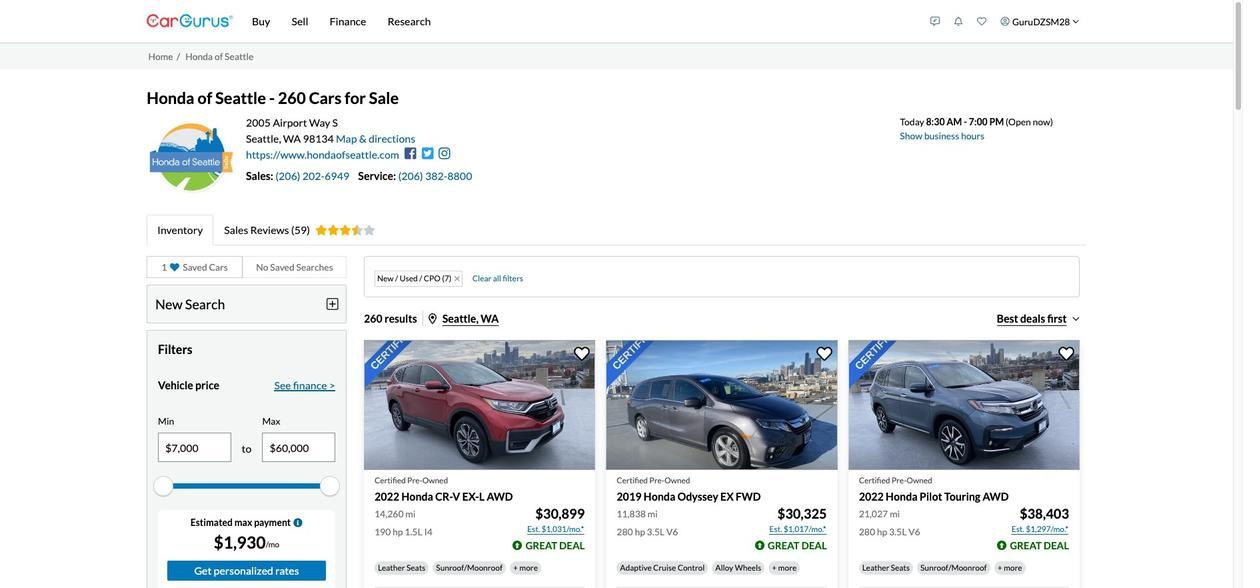 Task type: locate. For each thing, give the bounding box(es) containing it.
sales: (206) 202-6949
[[246, 169, 350, 182]]

star image
[[315, 225, 327, 235], [327, 225, 339, 235], [339, 225, 351, 235], [351, 225, 363, 235]]

certified pre-owned 2022 honda cr-v ex-l awd
[[375, 476, 513, 503]]

great for $30,899
[[526, 540, 558, 552]]

0 horizontal spatial -
[[269, 88, 275, 107]]

2 mi from the left
[[648, 508, 658, 520]]

(206) down facebook - honda of seattle image at the left of the page
[[398, 169, 423, 182]]

1 horizontal spatial 3.5l
[[889, 526, 907, 538]]

3 + more from the left
[[998, 563, 1023, 573]]

1 certified from the left
[[375, 476, 406, 486]]

3 hp from the left
[[877, 526, 888, 538]]

0 horizontal spatial new
[[155, 296, 183, 312]]

pre- for $38,403
[[892, 476, 907, 486]]

(206)
[[275, 169, 300, 182], [398, 169, 423, 182]]

0 horizontal spatial cars
[[209, 261, 228, 273]]

0 horizontal spatial (206)
[[275, 169, 300, 182]]

1 horizontal spatial est.
[[770, 524, 782, 534]]

cruise
[[653, 563, 676, 573]]

new inside button
[[377, 274, 394, 284]]

6949
[[325, 169, 350, 182]]

star image
[[363, 225, 375, 235]]

est.
[[527, 524, 540, 534], [770, 524, 782, 534], [1012, 524, 1025, 534]]

saved
[[183, 261, 207, 273], [270, 261, 295, 273]]

research
[[388, 15, 431, 27]]

3 more from the left
[[1004, 563, 1023, 573]]

2022 up '14,260'
[[375, 490, 399, 503]]

1 horizontal spatial (206)
[[398, 169, 423, 182]]

0 horizontal spatial leather
[[378, 563, 405, 573]]

est. for $38,403
[[1012, 524, 1025, 534]]

14,260 mi 190 hp 1.5l i4
[[375, 508, 433, 538]]

owned up 'cr-'
[[422, 476, 448, 486]]

3.5l for $38,403
[[889, 526, 907, 538]]

2 horizontal spatial deal
[[1044, 540, 1069, 552]]

2022 inside certified pre-owned 2022 honda cr-v ex-l awd
[[375, 490, 399, 503]]

1 + more from the left
[[513, 563, 538, 573]]

3.5l up adaptive cruise control
[[647, 526, 665, 538]]

leather seats down "1.5l"
[[378, 563, 426, 573]]

of down home / honda of seattle
[[198, 88, 212, 107]]

est. left the $1,017/mo.*
[[770, 524, 782, 534]]

certified inside certified pre-owned 2022 honda cr-v ex-l awd
[[375, 476, 406, 486]]

deal down $1,031/mo.*
[[559, 540, 585, 552]]

deal down $1,297/mo.*
[[1044, 540, 1069, 552]]

honda of seattle - 260 cars for sale
[[147, 88, 399, 107]]

pre- for $30,325
[[650, 476, 665, 486]]

heart image
[[170, 262, 180, 272]]

1 horizontal spatial mi
[[648, 508, 658, 520]]

awd right touring
[[983, 490, 1009, 503]]

2 horizontal spatial pre-
[[892, 476, 907, 486]]

info circle image
[[294, 518, 303, 527]]

research button
[[377, 0, 442, 43]]

0 horizontal spatial sunroof/moonroof
[[436, 563, 503, 573]]

more
[[520, 563, 538, 573], [778, 563, 797, 573], [1004, 563, 1023, 573]]

2 horizontal spatial +
[[998, 563, 1003, 573]]

saved right heart image on the top left of page
[[183, 261, 207, 273]]

3 deal from the left
[[1044, 540, 1069, 552]]

vehicle
[[158, 379, 193, 392]]

honda inside certified pre-owned 2019 honda odyssey ex fwd
[[644, 490, 676, 503]]

1 horizontal spatial great deal
[[768, 540, 827, 552]]

https://www.hondaofseattle.com
[[246, 148, 399, 161]]

plus square image
[[326, 297, 338, 311]]

1 horizontal spatial owned
[[665, 476, 690, 486]]

awd inside certified pre-owned 2022 honda pilot touring awd
[[983, 490, 1009, 503]]

4 star image from the left
[[351, 225, 363, 235]]

2 seats from the left
[[891, 563, 910, 573]]

1 horizontal spatial leather seats
[[863, 563, 910, 573]]

2 pre- from the left
[[650, 476, 665, 486]]

1 horizontal spatial deal
[[802, 540, 827, 552]]

(206) left 202-
[[275, 169, 300, 182]]

0 horizontal spatial mi
[[406, 508, 416, 520]]

mi inside 11,838 mi 280 hp 3.5l v6
[[648, 508, 658, 520]]

8800
[[448, 169, 472, 182]]

seats down "1.5l"
[[407, 563, 426, 573]]

2 horizontal spatial owned
[[907, 476, 933, 486]]

leather
[[378, 563, 405, 573], [863, 563, 890, 573]]

v6 up cruise
[[667, 526, 678, 538]]

1 deal from the left
[[559, 540, 585, 552]]

saved right no
[[270, 261, 295, 273]]

pre- inside certified pre-owned 2019 honda odyssey ex fwd
[[650, 476, 665, 486]]

1 vertical spatial wa
[[481, 312, 499, 325]]

pre- up 11,838 mi 280 hp 3.5l v6
[[650, 476, 665, 486]]

wa down airport
[[283, 132, 301, 145]]

0 horizontal spatial est.
[[527, 524, 540, 534]]

2022 inside certified pre-owned 2022 honda pilot touring awd
[[859, 490, 884, 503]]

3 mi from the left
[[890, 508, 900, 520]]

$1,017/mo.*
[[784, 524, 827, 534]]

2 horizontal spatial great
[[1010, 540, 1042, 552]]

more down est. $1,297/mo.* button at the bottom of the page
[[1004, 563, 1023, 573]]

show
[[900, 130, 923, 141]]

owned inside certified pre-owned 2022 honda pilot touring awd
[[907, 476, 933, 486]]

1 vertical spatial -
[[964, 116, 967, 127]]

1 vertical spatial new
[[155, 296, 183, 312]]

great deal down est. $1,017/mo.* button
[[768, 540, 827, 552]]

cars up search
[[209, 261, 228, 273]]

seattle down buy dropdown button
[[225, 51, 254, 62]]

est. inside $38,403 est. $1,297/mo.*
[[1012, 524, 1025, 534]]

seattle
[[225, 51, 254, 62], [215, 88, 266, 107]]

2 leather seats from the left
[[863, 563, 910, 573]]

2 v6 from the left
[[909, 526, 921, 538]]

0 vertical spatial wa
[[283, 132, 301, 145]]

deal for $30,325
[[802, 540, 827, 552]]

hp inside '14,260 mi 190 hp 1.5l i4'
[[393, 526, 403, 538]]

0 horizontal spatial /
[[177, 51, 180, 62]]

260 up airport
[[278, 88, 306, 107]]

honda left 'cr-'
[[402, 490, 433, 503]]

0 vertical spatial of
[[215, 51, 223, 62]]

0 horizontal spatial 280
[[617, 526, 633, 538]]

instagram - honda of seattle image
[[439, 147, 451, 160]]

0 vertical spatial seattle,
[[246, 132, 281, 145]]

honda inside certified pre-owned 2022 honda pilot touring awd
[[886, 490, 918, 503]]

0 horizontal spatial 3.5l
[[647, 526, 665, 538]]

1 3.5l from the left
[[647, 526, 665, 538]]

v6 inside 21,027 mi 280 hp 3.5l v6
[[909, 526, 921, 538]]

hp
[[393, 526, 403, 538], [635, 526, 645, 538], [877, 526, 888, 538]]

honda inside certified pre-owned 2022 honda cr-v ex-l awd
[[402, 490, 433, 503]]

great deal down est. $1,031/mo.* button
[[526, 540, 585, 552]]

1 hp from the left
[[393, 526, 403, 538]]

190
[[375, 526, 391, 538]]

1 leather seats from the left
[[378, 563, 426, 573]]

1 horizontal spatial v6
[[909, 526, 921, 538]]

no saved searches
[[256, 261, 333, 273]]

v6 inside 11,838 mi 280 hp 3.5l v6
[[667, 526, 678, 538]]

0 horizontal spatial pre-
[[407, 476, 422, 486]]

>
[[329, 379, 335, 392]]

honda for $38,403
[[886, 490, 918, 503]]

leather seats for $30,899
[[378, 563, 426, 573]]

1 horizontal spatial cars
[[309, 88, 342, 107]]

adaptive cruise control
[[620, 563, 705, 573]]

0 horizontal spatial hp
[[393, 526, 403, 538]]

1 horizontal spatial awd
[[983, 490, 1009, 503]]

2 great deal from the left
[[768, 540, 827, 552]]

2022
[[375, 490, 399, 503], [859, 490, 884, 503]]

pre- up 21,027 mi 280 hp 3.5l v6
[[892, 476, 907, 486]]

0 horizontal spatial leather seats
[[378, 563, 426, 573]]

honda of seattle logo image
[[147, 115, 236, 204]]

certified up 2019
[[617, 476, 648, 486]]

seats
[[407, 563, 426, 573], [891, 563, 910, 573]]

inventory tab
[[147, 215, 214, 245]]

sale
[[369, 88, 399, 107]]

1 sunroof/moonroof from the left
[[436, 563, 503, 573]]

s
[[332, 116, 338, 129]]

2 horizontal spatial certified
[[859, 476, 890, 486]]

business
[[925, 130, 960, 141]]

+ more for $38,403
[[998, 563, 1023, 573]]

0 horizontal spatial + more
[[513, 563, 538, 573]]

0 horizontal spatial seattle,
[[246, 132, 281, 145]]

1 (206) from the left
[[275, 169, 300, 182]]

2 horizontal spatial mi
[[890, 508, 900, 520]]

hours
[[961, 130, 985, 141]]

3 est. from the left
[[1012, 524, 1025, 534]]

0 vertical spatial 260
[[278, 88, 306, 107]]

now)
[[1033, 116, 1053, 127]]

map & directions link
[[336, 132, 415, 145]]

1 horizontal spatial hp
[[635, 526, 645, 538]]

1 280 from the left
[[617, 526, 633, 538]]

1 horizontal spatial 280
[[859, 526, 875, 538]]

cars up way
[[309, 88, 342, 107]]

1 2022 from the left
[[375, 490, 399, 503]]

1 vertical spatial cars
[[209, 261, 228, 273]]

3 great from the left
[[1010, 540, 1042, 552]]

1 horizontal spatial -
[[964, 116, 967, 127]]

+ more down est. $1,031/mo.* button
[[513, 563, 538, 573]]

more right 'wheels'
[[778, 563, 797, 573]]

2 awd from the left
[[983, 490, 1009, 503]]

seats for $30,899
[[407, 563, 426, 573]]

https://www.hondaofseattle.com link
[[246, 148, 399, 161]]

(206) for 202-
[[275, 169, 300, 182]]

1 horizontal spatial +
[[772, 563, 777, 573]]

mi inside '14,260 mi 190 hp 1.5l i4'
[[406, 508, 416, 520]]

leather down the 190
[[378, 563, 405, 573]]

1 horizontal spatial seattle,
[[442, 312, 479, 325]]

1 horizontal spatial wa
[[481, 312, 499, 325]]

2 horizontal spatial + more
[[998, 563, 1023, 573]]

0 horizontal spatial certified
[[375, 476, 406, 486]]

2 saved from the left
[[270, 261, 295, 273]]

certified for $30,899
[[375, 476, 406, 486]]

get
[[194, 564, 212, 577]]

2 + more from the left
[[772, 563, 797, 573]]

1 horizontal spatial seats
[[891, 563, 910, 573]]

pre- up '14,260 mi 190 hp 1.5l i4'
[[407, 476, 422, 486]]

search
[[185, 296, 225, 312]]

new left search
[[155, 296, 183, 312]]

1 horizontal spatial great
[[768, 540, 800, 552]]

0 horizontal spatial 2022
[[375, 490, 399, 503]]

v6
[[667, 526, 678, 538], [909, 526, 921, 538]]

min
[[158, 416, 174, 427]]

max
[[262, 416, 280, 427]]

of down cargurus logo homepage link link at the top left of page
[[215, 51, 223, 62]]

1 awd from the left
[[487, 490, 513, 503]]

2 horizontal spatial est.
[[1012, 524, 1025, 534]]

2 hp from the left
[[635, 526, 645, 538]]

/ left used
[[395, 274, 398, 284]]

0 horizontal spatial awd
[[487, 490, 513, 503]]

2 certified from the left
[[617, 476, 648, 486]]

+
[[513, 563, 518, 573], [772, 563, 777, 573], [998, 563, 1003, 573]]

2 2022 from the left
[[859, 490, 884, 503]]

clear
[[473, 274, 492, 284]]

owned for $30,899
[[422, 476, 448, 486]]

1 seats from the left
[[407, 563, 426, 573]]

280 inside 21,027 mi 280 hp 3.5l v6
[[859, 526, 875, 538]]

mi up "1.5l"
[[406, 508, 416, 520]]

owned up pilot
[[907, 476, 933, 486]]

honda up 21,027 mi 280 hp 3.5l v6
[[886, 490, 918, 503]]

price
[[195, 379, 219, 392]]

1 horizontal spatial + more
[[772, 563, 797, 573]]

0 horizontal spatial wa
[[283, 132, 301, 145]]

0 horizontal spatial more
[[520, 563, 538, 573]]

0 horizontal spatial +
[[513, 563, 518, 573]]

+ more down est. $1,297/mo.* button at the bottom of the page
[[998, 563, 1023, 573]]

0 horizontal spatial v6
[[667, 526, 678, 538]]

seattle, wa
[[442, 312, 499, 325]]

1 horizontal spatial more
[[778, 563, 797, 573]]

owned inside certified pre-owned 2022 honda cr-v ex-l awd
[[422, 476, 448, 486]]

great deal down est. $1,297/mo.* button at the bottom of the page
[[1010, 540, 1069, 552]]

new / used / cpo (7)
[[377, 274, 452, 284]]

1 mi from the left
[[406, 508, 416, 520]]

2 3.5l from the left
[[889, 526, 907, 538]]

2 280 from the left
[[859, 526, 875, 538]]

3.5l
[[647, 526, 665, 538], [889, 526, 907, 538]]

menu bar containing buy
[[233, 0, 924, 43]]

1 pre- from the left
[[407, 476, 422, 486]]

hp for $30,325
[[635, 526, 645, 538]]

all
[[493, 274, 501, 284]]

certified inside certified pre-owned 2022 honda pilot touring awd
[[859, 476, 890, 486]]

cars
[[309, 88, 342, 107], [209, 261, 228, 273]]

leather seats
[[378, 563, 426, 573], [863, 563, 910, 573]]

0 vertical spatial -
[[269, 88, 275, 107]]

- right am at right top
[[964, 116, 967, 127]]

certified pre-owned 2019 honda odyssey ex fwd
[[617, 476, 761, 503]]

1 horizontal spatial 2022
[[859, 490, 884, 503]]

3 great deal from the left
[[1010, 540, 1069, 552]]

leather for $38,403
[[863, 563, 890, 573]]

v6 down pilot
[[909, 526, 921, 538]]

honda up 11,838 mi 280 hp 3.5l v6
[[644, 490, 676, 503]]

- up 2005 at the left of the page
[[269, 88, 275, 107]]

v6 for $38,403
[[909, 526, 921, 538]]

deal for $30,899
[[559, 540, 585, 552]]

reviews
[[250, 223, 289, 236]]

times image
[[455, 275, 460, 283]]

0 horizontal spatial great
[[526, 540, 558, 552]]

honda
[[185, 51, 213, 62], [147, 88, 194, 107], [402, 490, 433, 503], [644, 490, 676, 503], [886, 490, 918, 503]]

2 more from the left
[[778, 563, 797, 573]]

seattle up 2005 at the left of the page
[[215, 88, 266, 107]]

280
[[617, 526, 633, 538], [859, 526, 875, 538]]

$1,031/mo.*
[[542, 524, 584, 534]]

home link
[[148, 51, 173, 62]]

0 vertical spatial new
[[377, 274, 394, 284]]

owned inside certified pre-owned 2019 honda odyssey ex fwd
[[665, 476, 690, 486]]

more for $30,325
[[778, 563, 797, 573]]

1 horizontal spatial saved
[[270, 261, 295, 273]]

honda for $30,325
[[644, 490, 676, 503]]

est. inside $30,899 est. $1,031/mo.*
[[527, 524, 540, 534]]

202-
[[302, 169, 325, 182]]

1 horizontal spatial sunroof/moonroof
[[921, 563, 987, 573]]

2 deal from the left
[[802, 540, 827, 552]]

seats down 21,027 mi 280 hp 3.5l v6
[[891, 563, 910, 573]]

new for new search
[[155, 296, 183, 312]]

/ for home
[[177, 51, 180, 62]]

new left used
[[377, 274, 394, 284]]

certified up '14,260'
[[375, 476, 406, 486]]

0 horizontal spatial saved
[[183, 261, 207, 273]]

1 horizontal spatial certified
[[617, 476, 648, 486]]

get personalized rates
[[194, 564, 299, 577]]

clear all filters button
[[473, 274, 523, 284]]

1 est. from the left
[[527, 524, 540, 534]]

1 great deal from the left
[[526, 540, 585, 552]]

2 horizontal spatial great deal
[[1010, 540, 1069, 552]]

1 more from the left
[[520, 563, 538, 573]]

&
[[359, 132, 367, 145]]

great down est. $1,031/mo.* button
[[526, 540, 558, 552]]

280 inside 11,838 mi 280 hp 3.5l v6
[[617, 526, 633, 538]]

new inside "dropdown button"
[[155, 296, 183, 312]]

/ right home link
[[177, 51, 180, 62]]

2022 up 21,027
[[859, 490, 884, 503]]

sell
[[292, 15, 308, 27]]

1 horizontal spatial leather
[[863, 563, 890, 573]]

pm
[[990, 116, 1004, 127]]

1 vertical spatial seattle
[[215, 88, 266, 107]]

seattle, down 2005 at the left of the page
[[246, 132, 281, 145]]

est. left $1,297/mo.*
[[1012, 524, 1025, 534]]

est. inside $30,325 est. $1,017/mo.*
[[770, 524, 782, 534]]

seattle, right map marker alt "image"
[[442, 312, 479, 325]]

3.5l inside 21,027 mi 280 hp 3.5l v6
[[889, 526, 907, 538]]

2 horizontal spatial hp
[[877, 526, 888, 538]]

filters
[[158, 342, 192, 357]]

1 horizontal spatial pre-
[[650, 476, 665, 486]]

Max text field
[[263, 433, 335, 461]]

owned for $38,403
[[907, 476, 933, 486]]

certified up 21,027
[[859, 476, 890, 486]]

2 horizontal spatial more
[[1004, 563, 1023, 573]]

2 sunroof/moonroof from the left
[[921, 563, 987, 573]]

est. left $1,031/mo.*
[[527, 524, 540, 534]]

new for new / used / cpo (7)
[[377, 274, 394, 284]]

get personalized rates button
[[167, 561, 326, 581]]

certified inside certified pre-owned 2019 honda odyssey ex fwd
[[617, 476, 648, 486]]

2 leather from the left
[[863, 563, 890, 573]]

260 left results
[[364, 312, 383, 325]]

pre- inside certified pre-owned 2022 honda cr-v ex-l awd
[[407, 476, 422, 486]]

2 owned from the left
[[665, 476, 690, 486]]

3 owned from the left
[[907, 476, 933, 486]]

+ more right 'wheels'
[[772, 563, 797, 573]]

1 leather from the left
[[378, 563, 405, 573]]

1 great from the left
[[526, 540, 558, 552]]

est. for $30,325
[[770, 524, 782, 534]]

1 + from the left
[[513, 563, 518, 573]]

/ left cpo on the left of page
[[419, 274, 422, 284]]

3 + from the left
[[998, 563, 1003, 573]]

hp right the 190
[[393, 526, 403, 538]]

home
[[148, 51, 173, 62]]

0 horizontal spatial owned
[[422, 476, 448, 486]]

mi right 21,027
[[890, 508, 900, 520]]

2 + from the left
[[772, 563, 777, 573]]

2 est. from the left
[[770, 524, 782, 534]]

3 pre- from the left
[[892, 476, 907, 486]]

0 horizontal spatial 260
[[278, 88, 306, 107]]

1 horizontal spatial /
[[395, 274, 398, 284]]

1 vertical spatial 260
[[364, 312, 383, 325]]

leather down 21,027 mi 280 hp 3.5l v6
[[863, 563, 890, 573]]

0 horizontal spatial deal
[[559, 540, 585, 552]]

3 certified from the left
[[859, 476, 890, 486]]

seattle, wa button
[[428, 312, 499, 325]]

sunroof/moonroof
[[436, 563, 503, 573], [921, 563, 987, 573]]

pre- inside certified pre-owned 2022 honda pilot touring awd
[[892, 476, 907, 486]]

11,838
[[617, 508, 646, 520]]

3.5l down certified pre-owned 2022 honda pilot touring awd
[[889, 526, 907, 538]]

0 horizontal spatial seats
[[407, 563, 426, 573]]

3.5l inside 11,838 mi 280 hp 3.5l v6
[[647, 526, 665, 538]]

(7)
[[442, 274, 452, 284]]

1 v6 from the left
[[667, 526, 678, 538]]

honda for $30,899
[[402, 490, 433, 503]]

tab list
[[147, 215, 1087, 245]]

$1,930
[[214, 532, 266, 552]]

great
[[526, 540, 558, 552], [768, 540, 800, 552], [1010, 540, 1042, 552]]

mi inside 21,027 mi 280 hp 3.5l v6
[[890, 508, 900, 520]]

280 down 21,027
[[859, 526, 875, 538]]

280 down 11,838
[[617, 526, 633, 538]]

hp inside 11,838 mi 280 hp 3.5l v6
[[635, 526, 645, 538]]

0 horizontal spatial of
[[198, 88, 212, 107]]

est. for $30,899
[[527, 524, 540, 534]]

searches
[[296, 261, 333, 273]]

payment
[[254, 517, 291, 528]]

great down est. $1,297/mo.* button at the bottom of the page
[[1010, 540, 1042, 552]]

/
[[177, 51, 180, 62], [395, 274, 398, 284], [419, 274, 422, 284]]

1 horizontal spatial new
[[377, 274, 394, 284]]

deal down the $1,017/mo.*
[[802, 540, 827, 552]]

l
[[479, 490, 485, 503]]

owned up odyssey
[[665, 476, 690, 486]]

2 great from the left
[[768, 540, 800, 552]]

1 horizontal spatial 260
[[364, 312, 383, 325]]

cr-
[[435, 490, 453, 503]]

more down est. $1,031/mo.* button
[[520, 563, 538, 573]]

hp inside 21,027 mi 280 hp 3.5l v6
[[877, 526, 888, 538]]

wa down all
[[481, 312, 499, 325]]

mi right 11,838
[[648, 508, 658, 520]]

2022 for $30,899
[[375, 490, 399, 503]]

hp down 21,027
[[877, 526, 888, 538]]

v6 for $30,325
[[667, 526, 678, 538]]

buy
[[252, 15, 270, 27]]

2 star image from the left
[[327, 225, 339, 235]]

leather seats down 21,027 mi 280 hp 3.5l v6
[[863, 563, 910, 573]]

awd right l
[[487, 490, 513, 503]]

- inside today 8:30 am - 7:00 pm (open now) show business hours
[[964, 116, 967, 127]]

great deal for $30,899
[[526, 540, 585, 552]]

menu bar
[[233, 0, 924, 43]]

new search
[[155, 296, 225, 312]]

hp down 11,838
[[635, 526, 645, 538]]

1 owned from the left
[[422, 476, 448, 486]]

open notifications image
[[954, 17, 964, 26]]

2 (206) from the left
[[398, 169, 423, 182]]

0 horizontal spatial great deal
[[526, 540, 585, 552]]

great down est. $1,017/mo.* button
[[768, 540, 800, 552]]



Task type: describe. For each thing, give the bounding box(es) containing it.
2005
[[246, 116, 271, 129]]

382-
[[425, 169, 448, 182]]

/ for new
[[395, 274, 398, 284]]

see finance >
[[274, 379, 335, 392]]

3 star image from the left
[[339, 225, 351, 235]]

sales:
[[246, 169, 273, 182]]

$30,899 est. $1,031/mo.*
[[527, 506, 585, 534]]

hp for $38,403
[[877, 526, 888, 538]]

pre- for $30,899
[[407, 476, 422, 486]]

$1,930 /mo
[[214, 532, 280, 552]]

to
[[242, 442, 252, 455]]

add a car review image
[[931, 17, 940, 26]]

touring
[[945, 490, 981, 503]]

fwd
[[736, 490, 761, 503]]

estimated max payment
[[190, 517, 291, 528]]

alloy
[[716, 563, 734, 573]]

steel sapphire metallic 2022 honda pilot touring awd suv / crossover all-wheel drive 9-speed automatic image
[[849, 340, 1080, 470]]

honda down home
[[147, 88, 194, 107]]

facebook - honda of seattle image
[[405, 147, 416, 160]]

radiant red metallic 2022 honda cr-v ex-l awd suv / crossover all-wheel drive continuously variable transmission image
[[364, 340, 596, 470]]

awd inside certified pre-owned 2022 honda cr-v ex-l awd
[[487, 490, 513, 503]]

directions
[[369, 132, 415, 145]]

cpo
[[424, 274, 441, 284]]

$30,899
[[536, 506, 585, 522]]

280 for $30,325
[[617, 526, 633, 538]]

finance button
[[319, 0, 377, 43]]

(206) 202-6949 link
[[275, 169, 358, 182]]

11,838 mi 280 hp 3.5l v6
[[617, 508, 678, 538]]

finance
[[330, 15, 366, 27]]

airport
[[273, 116, 307, 129]]

7:00
[[969, 116, 988, 127]]

+ more for $30,325
[[772, 563, 797, 573]]

$30,325 est. $1,017/mo.*
[[770, 506, 827, 534]]

ex-
[[462, 490, 479, 503]]

+ for $30,325
[[772, 563, 777, 573]]

21,027
[[859, 508, 888, 520]]

1.5l
[[405, 526, 422, 538]]

certified for $38,403
[[859, 476, 890, 486]]

/mo
[[266, 539, 280, 549]]

1 star image from the left
[[315, 225, 327, 235]]

gurudzsm28 menu item
[[994, 3, 1087, 40]]

personalized
[[214, 564, 273, 577]]

inventory
[[157, 223, 203, 236]]

chevron down image
[[1073, 18, 1080, 25]]

great deal for $38,403
[[1010, 540, 1069, 552]]

gurudzsm28
[[1013, 16, 1070, 27]]

1 saved from the left
[[183, 261, 207, 273]]

(59)
[[291, 223, 310, 236]]

odyssey
[[678, 490, 719, 503]]

+ for $38,403
[[998, 563, 1003, 573]]

sales reviews (59)
[[224, 223, 310, 236]]

- for 7:00
[[964, 116, 967, 127]]

wheels
[[735, 563, 762, 573]]

rates
[[275, 564, 299, 577]]

3.5l for $30,325
[[647, 526, 665, 538]]

used
[[400, 274, 418, 284]]

$1,297/mo.*
[[1026, 524, 1069, 534]]

tab list containing inventory
[[147, 215, 1087, 245]]

user icon image
[[1001, 17, 1010, 26]]

obsidian blue pearl 2019 honda odyssey ex fwd minivan front-wheel drive 9-speed automatic image
[[606, 340, 838, 470]]

no
[[256, 261, 268, 273]]

estimated
[[190, 517, 233, 528]]

seats for $38,403
[[891, 563, 910, 573]]

saved cars image
[[978, 17, 987, 26]]

am
[[947, 116, 962, 127]]

honda down cargurus logo homepage link
[[185, 51, 213, 62]]

alloy wheels
[[716, 563, 762, 573]]

certified for $30,325
[[617, 476, 648, 486]]

more for $30,899
[[520, 563, 538, 573]]

great for $38,403
[[1010, 540, 1042, 552]]

wa inside 2005 airport way s seattle, wa 98134 map & directions
[[283, 132, 301, 145]]

+ for $30,899
[[513, 563, 518, 573]]

pilot
[[920, 490, 943, 503]]

mi for $38,403
[[890, 508, 900, 520]]

2022 for $38,403
[[859, 490, 884, 503]]

new search button
[[155, 285, 338, 323]]

sales
[[224, 223, 248, 236]]

gurudzsm28 button
[[994, 3, 1087, 40]]

v
[[453, 490, 460, 503]]

vehicle price
[[158, 379, 219, 392]]

today
[[900, 116, 925, 127]]

0 vertical spatial seattle
[[225, 51, 254, 62]]

8:30
[[926, 116, 945, 127]]

- for 260
[[269, 88, 275, 107]]

deal for $38,403
[[1044, 540, 1069, 552]]

est. $1,031/mo.* button
[[527, 523, 585, 536]]

more for $38,403
[[1004, 563, 1023, 573]]

map marker alt image
[[428, 313, 436, 324]]

cargurus logo homepage link image
[[147, 2, 233, 40]]

280 for $38,403
[[859, 526, 875, 538]]

filters
[[503, 274, 523, 284]]

adaptive
[[620, 563, 652, 573]]

leather for $30,899
[[378, 563, 405, 573]]

saved cars
[[183, 261, 228, 273]]

2 horizontal spatial /
[[419, 274, 422, 284]]

finance
[[293, 379, 327, 392]]

260 results
[[364, 312, 417, 325]]

1 vertical spatial of
[[198, 88, 212, 107]]

service:
[[358, 169, 396, 182]]

see finance > link
[[274, 378, 335, 394]]

mi for $30,899
[[406, 508, 416, 520]]

see
[[274, 379, 291, 392]]

(206) 382-8800 link
[[398, 169, 472, 182]]

great deal for $30,325
[[768, 540, 827, 552]]

star half image
[[351, 225, 363, 235]]

$30,325
[[778, 506, 827, 522]]

leather seats for $38,403
[[863, 563, 910, 573]]

gurudzsm28 menu
[[924, 3, 1087, 40]]

Min text field
[[159, 433, 230, 461]]

sunroof/moonroof for $38,403
[[921, 563, 987, 573]]

sell button
[[281, 0, 319, 43]]

i4
[[424, 526, 433, 538]]

clear all filters
[[473, 274, 523, 284]]

(206) for 382-
[[398, 169, 423, 182]]

results
[[385, 312, 417, 325]]

control
[[678, 563, 705, 573]]

mi for $30,325
[[648, 508, 658, 520]]

1
[[161, 261, 167, 273]]

twitter - honda of seattle image
[[422, 147, 433, 160]]

21,027 mi 280 hp 3.5l v6
[[859, 508, 921, 538]]

certified pre-owned 2022 honda pilot touring awd
[[859, 476, 1009, 503]]

2005 airport way s seattle, wa 98134 map & directions
[[246, 116, 415, 145]]

$38,403 est. $1,297/mo.*
[[1012, 506, 1069, 534]]

1 vertical spatial seattle,
[[442, 312, 479, 325]]

sunroof/moonroof for $30,899
[[436, 563, 503, 573]]

great for $30,325
[[768, 540, 800, 552]]

(open
[[1006, 116, 1031, 127]]

0 vertical spatial cars
[[309, 88, 342, 107]]

seattle, inside 2005 airport way s seattle, wa 98134 map & directions
[[246, 132, 281, 145]]

owned for $30,325
[[665, 476, 690, 486]]

1 horizontal spatial of
[[215, 51, 223, 62]]

+ more for $30,899
[[513, 563, 538, 573]]

hp for $30,899
[[393, 526, 403, 538]]

home / honda of seattle
[[148, 51, 254, 62]]



Task type: vqa. For each thing, say whether or not it's contained in the screenshot.
'available'
no



